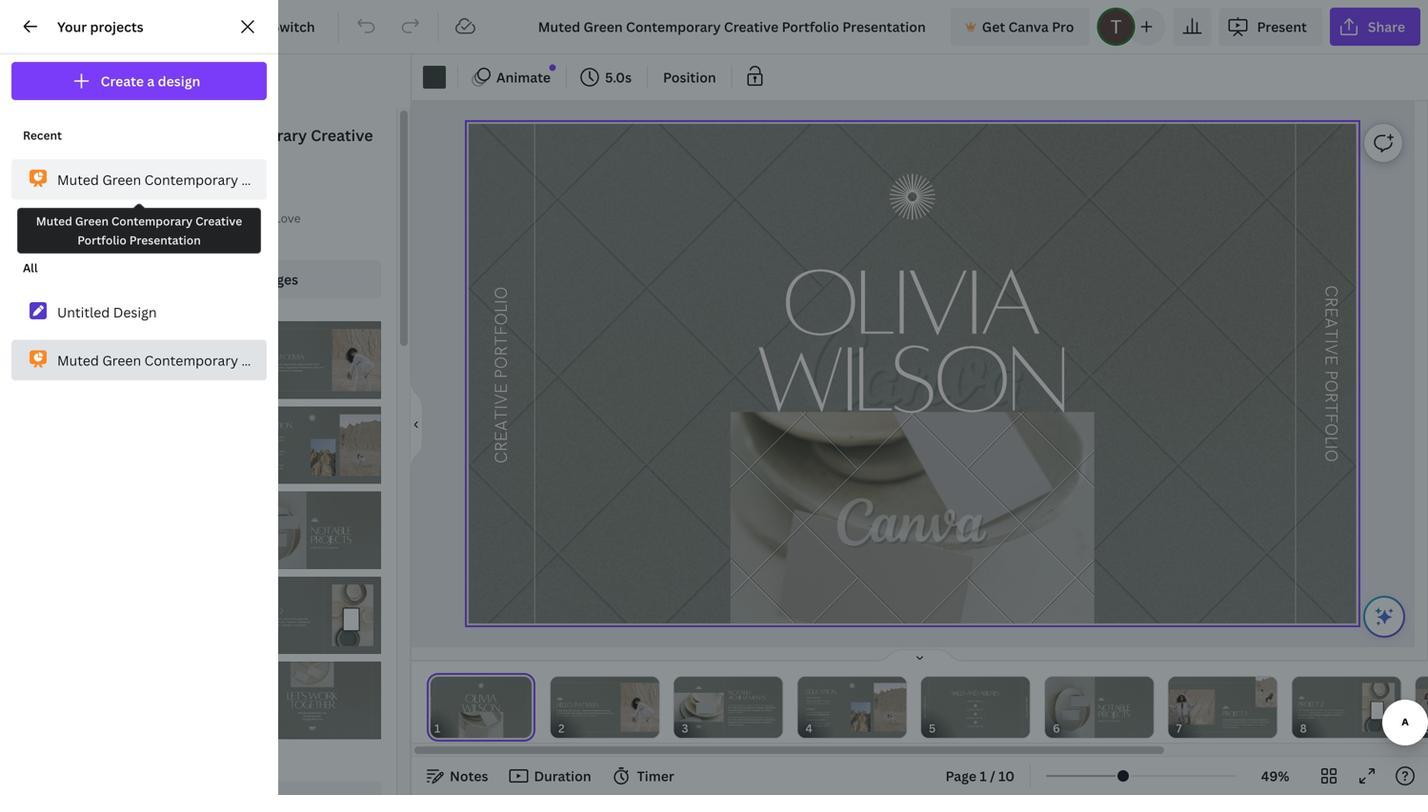 Task type: describe. For each thing, give the bounding box(es) containing it.
/
[[991, 767, 996, 785]]

brand
[[20, 299, 48, 312]]

1 untitled design link from the top
[[11, 207, 267, 248]]

hand drawn fireworks image
[[890, 174, 936, 220]]

faith
[[234, 210, 261, 226]]

side panel tab list
[[0, 54, 69, 756]]

uploads button
[[0, 329, 69, 398]]

1920
[[181, 182, 208, 197]]

1
[[980, 767, 987, 785]]

green up with faith & love element
[[102, 170, 141, 189]]

2 untitled from the top
[[57, 303, 110, 321]]

10 inside button
[[241, 270, 257, 288]]

duration
[[534, 767, 592, 785]]

1 e from the top
[[1322, 307, 1342, 318]]

get
[[983, 18, 1006, 36]]

p
[[1322, 370, 1342, 380]]

page 1 image
[[427, 677, 536, 738]]

x
[[211, 182, 217, 197]]

1080
[[220, 182, 248, 197]]

with faith & love element
[[98, 207, 121, 230]]

pages
[[261, 270, 298, 288]]

uploads
[[15, 368, 54, 381]]

px
[[251, 182, 264, 197]]

by
[[189, 210, 203, 226]]

main menu bar
[[0, 0, 1429, 54]]

create
[[101, 72, 144, 90]]

timer button
[[607, 761, 682, 791]]

1 i from the top
[[1322, 339, 1342, 344]]

all
[[23, 260, 38, 275]]

view
[[129, 210, 155, 226]]

notes
[[450, 767, 489, 785]]

your
[[57, 18, 87, 36]]

get canva pro button
[[951, 8, 1090, 46]]

2 untitled design link from the top
[[11, 292, 267, 332]]

with faith & love image
[[98, 207, 121, 230]]

get canva pro
[[983, 18, 1075, 36]]

1920 x 1080 px
[[181, 182, 264, 197]]

list containing untitled design
[[11, 248, 441, 380]]

page 1 / 10 button
[[938, 761, 1023, 791]]

1 t from the top
[[1322, 329, 1342, 339]]

1 o from the top
[[1322, 380, 1342, 393]]

&
[[264, 210, 272, 226]]

view more by with faith & love
[[129, 210, 301, 226]]

muted down create
[[98, 125, 147, 145]]

Design title text field
[[523, 8, 944, 46]]

all
[[222, 270, 238, 288]]

magic switch button
[[199, 8, 330, 46]]

5.0s button
[[575, 62, 640, 92]]

c
[[1322, 285, 1342, 297]]

design for 2nd untitled design link from the bottom of the page
[[113, 219, 157, 237]]

design
[[158, 72, 200, 90]]

pro
[[1053, 18, 1075, 36]]

1 untitled from the top
[[57, 219, 110, 237]]

2 t from the top
[[1322, 403, 1342, 413]]

list containing muted green contemporary creative portfolio presentation
[[11, 115, 441, 248]]

brand button
[[0, 260, 69, 329]]

design button
[[0, 54, 69, 123]]

l
[[1322, 436, 1342, 445]]

design inside button
[[19, 93, 50, 106]]



Task type: vqa. For each thing, say whether or not it's contained in the screenshot.
Google Disconnect
no



Task type: locate. For each thing, give the bounding box(es) containing it.
o down l on the right bottom of page
[[1322, 449, 1342, 462]]

e up p
[[1322, 355, 1342, 366]]

with
[[206, 210, 231, 226]]

e
[[1322, 307, 1342, 318], [1322, 355, 1342, 366]]

view more by with faith & love button
[[129, 209, 301, 228]]

muted up all
[[36, 213, 72, 229]]

0 vertical spatial untitled design
[[57, 219, 157, 237]]

o down p
[[1322, 423, 1342, 436]]

untitled left view
[[57, 219, 110, 237]]

1 vertical spatial 10
[[999, 767, 1015, 785]]

apply all 10 pages button
[[98, 260, 381, 298]]

10 right all
[[241, 270, 257, 288]]

2 vertical spatial o
[[1322, 449, 1342, 462]]

1 vertical spatial e
[[1322, 355, 1342, 366]]

olivia
[[783, 248, 1041, 353]]

untitled design left more
[[57, 219, 157, 237]]

1 vertical spatial untitled
[[57, 303, 110, 321]]

untitled right brand
[[57, 303, 110, 321]]

muted right "elements"
[[57, 170, 99, 189]]

presentation
[[168, 150, 263, 170], [359, 170, 441, 189], [98, 182, 169, 197], [129, 232, 201, 248], [359, 351, 441, 369]]

green down design
[[150, 125, 195, 145]]

hide image
[[411, 379, 423, 470]]

t up the v
[[1322, 329, 1342, 339]]

muted green contemporary creative portfolio presentation
[[98, 125, 373, 170], [57, 170, 441, 189], [36, 213, 242, 248], [57, 351, 441, 369]]

a up the v
[[1322, 318, 1342, 329]]

1 vertical spatial a
[[1322, 318, 1342, 329]]

timer
[[637, 767, 675, 785]]

1 vertical spatial design
[[113, 219, 157, 237]]

r
[[1322, 297, 1342, 307], [1322, 393, 1342, 403]]

o
[[1322, 380, 1342, 393], [1322, 423, 1342, 436], [1322, 449, 1342, 462]]

recent
[[23, 127, 62, 143]]

untitled
[[57, 219, 110, 237], [57, 303, 110, 321]]

magic
[[230, 18, 268, 36]]

0 horizontal spatial 10
[[241, 270, 257, 288]]

10 right /
[[999, 767, 1015, 785]]

green
[[150, 125, 195, 145], [102, 170, 141, 189], [75, 213, 109, 229], [102, 351, 141, 369]]

0 horizontal spatial a
[[147, 72, 155, 90]]

2 o from the top
[[1322, 423, 1342, 436]]

1 horizontal spatial a
[[1322, 318, 1342, 329]]

2 untitled design from the top
[[57, 303, 157, 321]]

home link
[[61, 8, 130, 46]]

green right the uploads button
[[102, 351, 141, 369]]

1 vertical spatial r
[[1322, 393, 1342, 403]]

hide pages image
[[875, 648, 966, 663]]

switch
[[271, 18, 315, 36]]

1 vertical spatial o
[[1322, 423, 1342, 436]]

1 untitled design from the top
[[57, 219, 157, 237]]

elements
[[13, 162, 56, 175]]

0 vertical spatial untitled design link
[[11, 207, 267, 248]]

r up f
[[1322, 393, 1342, 403]]

c r e a t i v e p o r t f o l i o
[[1322, 285, 1342, 462]]

e down "c"
[[1322, 307, 1342, 318]]

1 vertical spatial i
[[1322, 445, 1342, 449]]

home
[[76, 18, 115, 36]]

2 muted green contemporary creative portfolio presentation button from the top
[[11, 340, 441, 380]]

love
[[274, 210, 301, 226]]

contemporary
[[199, 125, 307, 145], [144, 170, 238, 189], [111, 213, 193, 229], [144, 351, 238, 369]]

canva assistant image
[[1374, 605, 1397, 628]]

0 vertical spatial untitled
[[57, 219, 110, 237]]

1 horizontal spatial 10
[[999, 767, 1015, 785]]

create a design
[[101, 72, 200, 90]]

creative portfolio
[[492, 287, 512, 464]]

0 vertical spatial t
[[1322, 329, 1342, 339]]

design left more
[[113, 219, 157, 237]]

1 vertical spatial untitled design link
[[11, 292, 267, 332]]

a inside dropdown button
[[147, 72, 155, 90]]

design
[[19, 93, 50, 106], [113, 219, 157, 237], [113, 303, 157, 321]]

10
[[241, 270, 257, 288], [999, 767, 1015, 785]]

0 vertical spatial a
[[147, 72, 155, 90]]

a left design
[[147, 72, 155, 90]]

create a design button
[[11, 62, 267, 100]]

2 list from the top
[[11, 248, 441, 380]]

design for second untitled design link
[[113, 303, 157, 321]]

design up recent
[[19, 93, 50, 106]]

wilson
[[756, 324, 1067, 430]]

elements button
[[0, 123, 69, 192]]

page 1 / 10
[[946, 767, 1015, 785]]

magic switch
[[230, 18, 315, 36]]

0 vertical spatial e
[[1322, 307, 1342, 318]]

5.0s
[[605, 68, 632, 86]]

muted right uploads
[[57, 351, 99, 369]]

0 vertical spatial design
[[19, 93, 50, 106]]

2 r from the top
[[1322, 393, 1342, 403]]

apply
[[181, 270, 219, 288]]

green left view
[[75, 213, 109, 229]]

page
[[946, 767, 977, 785]]

2 i from the top
[[1322, 445, 1342, 449]]

muted
[[98, 125, 147, 145], [57, 170, 99, 189], [36, 213, 72, 229], [57, 351, 99, 369]]

t
[[1322, 329, 1342, 339], [1322, 403, 1342, 413]]

a
[[147, 72, 155, 90], [1322, 318, 1342, 329]]

Page title text field
[[449, 719, 457, 738]]

2 vertical spatial design
[[113, 303, 157, 321]]

untitled design
[[57, 219, 157, 237], [57, 303, 157, 321]]

notes button
[[419, 761, 496, 791]]

design down view
[[113, 303, 157, 321]]

t up l on the right bottom of page
[[1322, 403, 1342, 413]]

projects
[[90, 18, 144, 36]]

muted green contemporary creative portfolio presentation image
[[98, 321, 236, 399], [244, 321, 381, 399], [244, 406, 381, 484], [244, 491, 381, 569], [244, 577, 381, 654], [244, 662, 381, 739]]

10 inside button
[[999, 767, 1015, 785]]

more
[[158, 210, 186, 226]]

i up p
[[1322, 339, 1342, 344]]

list
[[11, 115, 441, 248], [11, 248, 441, 380]]

canva
[[1009, 18, 1049, 36]]

1 vertical spatial untitled design
[[57, 303, 157, 321]]

2 e from the top
[[1322, 355, 1342, 366]]

apply all 10 pages
[[181, 270, 298, 288]]

1 list from the top
[[11, 115, 441, 248]]

untitled design link
[[11, 207, 267, 248], [11, 292, 267, 332]]

creative
[[311, 125, 373, 145], [242, 170, 296, 189], [195, 213, 242, 229], [242, 351, 296, 369], [492, 383, 512, 464]]

v
[[1322, 344, 1342, 355]]

0 vertical spatial 10
[[241, 270, 257, 288]]

1 muted green contemporary creative portfolio presentation button from the top
[[11, 159, 441, 200]]

0 vertical spatial o
[[1322, 380, 1342, 393]]

muted green contemporary creative portfolio presentation button
[[11, 159, 441, 200], [11, 340, 441, 380]]

your projects
[[57, 18, 144, 36]]

r up the v
[[1322, 297, 1342, 307]]

f
[[1322, 413, 1342, 423]]

o up f
[[1322, 380, 1342, 393]]

1 r from the top
[[1322, 297, 1342, 307]]

i down f
[[1322, 445, 1342, 449]]

untitled design right brand
[[57, 303, 157, 321]]

0 vertical spatial r
[[1322, 297, 1342, 307]]

1 vertical spatial muted green contemporary creative portfolio presentation button
[[11, 340, 441, 380]]

0 vertical spatial i
[[1322, 339, 1342, 344]]

3 o from the top
[[1322, 449, 1342, 462]]

0 vertical spatial muted green contemporary creative portfolio presentation button
[[11, 159, 441, 200]]

duration button
[[504, 761, 599, 791]]

portfolio
[[98, 150, 164, 170], [299, 170, 355, 189], [77, 232, 127, 248], [492, 287, 512, 379], [299, 351, 355, 369]]

i
[[1322, 339, 1342, 344], [1322, 445, 1342, 449]]

1 vertical spatial t
[[1322, 403, 1342, 413]]



